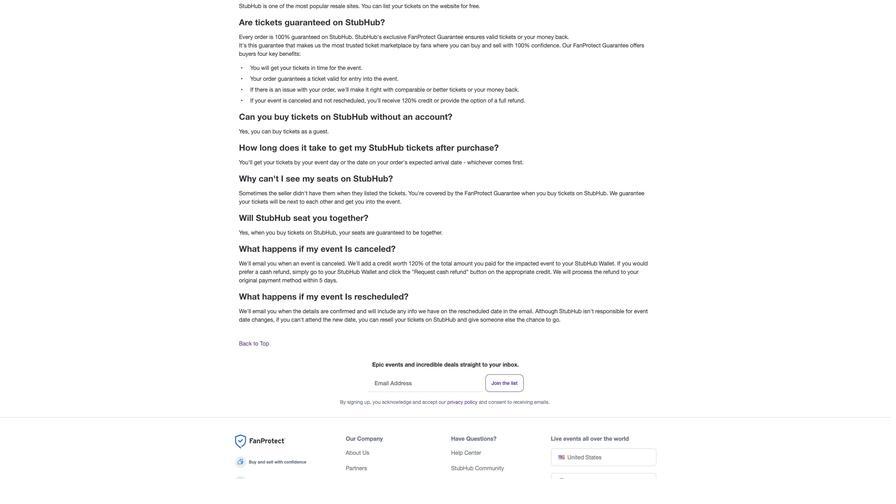 Task type: locate. For each thing, give the bounding box(es) containing it.
stubhub community link
[[451, 465, 504, 472]]

event inside we'll email you when the details are confirmed and will include any info we have on the rescheduled date in the email. although stubhub isn't responsible for event date changes, if you can't attend the new date, you can resell your tickets on stubhub and give someone else the chance to go.
[[635, 308, 648, 315]]

guaranteed down popular
[[285, 17, 331, 27]]

a
[[308, 76, 311, 82], [495, 97, 498, 104], [309, 128, 312, 135], [373, 260, 376, 267], [255, 269, 258, 275]]

an
[[275, 86, 281, 93], [403, 112, 413, 122], [293, 260, 300, 267]]

money up confidence.
[[537, 34, 554, 40]]

seats up them
[[317, 174, 339, 183]]

can't left i
[[259, 174, 279, 183]]

order inside the every order is 100% guaranteed on stubhub. stubhub's exclusive fanprotect guarantee ensures valid tickets or your money back. it's this guarantee that makes us the most trusted ticket marketplace by fans where you can buy and sell with 100% confidence. our fanprotect guarantee offers buyers four key benefits:
[[255, 34, 268, 40]]

stubhub. inside the every order is 100% guaranteed on stubhub. stubhub's exclusive fanprotect guarantee ensures valid tickets or your money back. it's this guarantee that makes us the most trusted ticket marketplace by fans where you can buy and sell with 100% confidence. our fanprotect guarantee offers buyers four key benefits:
[[330, 34, 354, 40]]

guaranteed inside the every order is 100% guaranteed on stubhub. stubhub's exclusive fanprotect guarantee ensures valid tickets or your money back. it's this guarantee that makes us the most trusted ticket marketplace by fans where you can buy and sell with 100% confidence. our fanprotect guarantee offers buyers four key benefits:
[[292, 34, 320, 40]]

sometimes
[[239, 190, 268, 196]]

0 vertical spatial happens
[[262, 244, 297, 254]]

and down ensures
[[482, 42, 492, 49]]

2 vertical spatial an
[[293, 260, 300, 267]]

cash down "total"
[[437, 269, 449, 275]]

my down stubhub,
[[307, 244, 319, 254]]

list right join
[[511, 380, 518, 386]]

0 vertical spatial our
[[563, 42, 572, 49]]

join
[[492, 380, 501, 386]]

1 horizontal spatial we
[[610, 190, 618, 196]]

2 vertical spatial if
[[618, 260, 621, 267]]

in left time
[[311, 65, 316, 71]]

most inside the every order is 100% guaranteed on stubhub. stubhub's exclusive fanprotect guarantee ensures valid tickets or your money back. it's this guarantee that makes us the most trusted ticket marketplace by fans where you can buy and sell with 100% confidence. our fanprotect guarantee offers buyers four key benefits:
[[332, 42, 345, 49]]

confidence
[[284, 460, 307, 465]]

to inside the sometimes the seller didn't have them when they listed the tickets. you're covered by the fanprotect guarantee when you buy tickets on stubhub. we guarantee your tickets will be next to each other and get you into the event.
[[300, 199, 305, 205]]

1 horizontal spatial money
[[537, 34, 554, 40]]

guarantee left offers
[[603, 42, 629, 49]]

events left all at the bottom of the page
[[564, 435, 582, 442]]

guaranteed up makes
[[292, 34, 320, 40]]

trusted
[[346, 42, 364, 49]]

on
[[423, 3, 429, 9], [333, 17, 343, 27], [322, 34, 328, 40], [321, 112, 331, 122], [370, 159, 376, 166], [341, 174, 351, 183], [577, 190, 583, 196], [306, 230, 312, 236], [488, 269, 495, 275], [441, 308, 448, 315], [426, 317, 432, 323]]

will inside we'll email you when the details are confirmed and will include any info we have on the rescheduled date in the email. although stubhub isn't responsible for event date changes, if you can't attend the new date, you can resell your tickets on stubhub and give someone else the chance to go.
[[368, 308, 376, 315]]

1 vertical spatial we
[[554, 269, 562, 275]]

on inside the sometimes the seller didn't have them when they listed the tickets. you're covered by the fanprotect guarantee when you buy tickets on stubhub. we guarantee your tickets will be next to each other and get you into the event.
[[577, 190, 583, 196]]

emails.
[[535, 400, 550, 405]]

0 vertical spatial we
[[610, 190, 618, 196]]

120% up "request
[[409, 260, 424, 267]]

1 vertical spatial happens
[[262, 292, 297, 302]]

guarantee inside the sometimes the seller didn't have them when they listed the tickets. you're covered by the fanprotect guarantee when you buy tickets on stubhub. we guarantee your tickets will be next to each other and get you into the event.
[[494, 190, 520, 196]]

0 vertical spatial be
[[279, 199, 286, 205]]

one
[[269, 3, 278, 9]]

1 vertical spatial event.
[[384, 76, 399, 82]]

united
[[568, 454, 584, 461]]

guaranteed up canceled?
[[376, 230, 405, 236]]

stubhub? up stubhub's in the top of the page
[[346, 17, 385, 27]]

0 vertical spatial back.
[[556, 34, 570, 40]]

buy
[[471, 42, 481, 49], [274, 112, 289, 122], [273, 128, 282, 135], [548, 190, 557, 196], [277, 230, 286, 236]]

email inside we'll email you when an event is canceled. we'll add a credit worth 120% of the total amount you paid for the impacted event to your stubhub wallet. if you would prefer a cash refund, simply go to your stubhub wallet and click the "request cash refund" button on the appropriate credit. we will process the refund to your original payment method within 5 days.
[[253, 260, 266, 267]]

entry
[[349, 76, 362, 82]]

0 vertical spatial sell
[[493, 42, 502, 49]]

0 vertical spatial most
[[296, 3, 308, 9]]

and left accept
[[413, 400, 421, 405]]

my up you'll get your tickets by your event day or the date on your order's expected arrival date - whichever comes first.
[[355, 143, 367, 153]]

covered
[[426, 190, 446, 196]]

make
[[351, 86, 364, 93]]

1 vertical spatial yes,
[[239, 230, 250, 236]]

your down sometimes at the top of page
[[239, 199, 250, 205]]

ticket down stubhub's in the top of the page
[[365, 42, 379, 49]]

world
[[614, 435, 629, 442]]

1 vertical spatial email
[[253, 308, 266, 315]]

0 horizontal spatial credit
[[377, 260, 392, 267]]

1 vertical spatial into
[[366, 199, 375, 205]]

help center
[[451, 450, 482, 456]]

credit up the account?
[[419, 97, 433, 104]]

1 vertical spatial money
[[487, 86, 504, 93]]

0 horizontal spatial most
[[296, 3, 308, 9]]

can't down details
[[292, 317, 304, 323]]

2 email from the top
[[253, 308, 266, 315]]

what up the prefer
[[239, 244, 260, 254]]

tickets inside the every order is 100% guaranteed on stubhub. stubhub's exclusive fanprotect guarantee ensures valid tickets or your money back. it's this guarantee that makes us the most trusted ticket marketplace by fans where you can buy and sell with 100% confidence. our fanprotect guarantee offers buyers four key benefits:
[[500, 34, 516, 40]]

is inside we'll email you when an event is canceled. we'll add a credit worth 120% of the total amount you paid for the impacted event to your stubhub wallet. if you would prefer a cash refund, simply go to your stubhub wallet and click the "request cash refund" button on the appropriate credit. we will process the refund to your original payment method within 5 days.
[[316, 260, 321, 267]]

you up your
[[250, 65, 260, 71]]

ticket inside the every order is 100% guaranteed on stubhub. stubhub's exclusive fanprotect guarantee ensures valid tickets or your money back. it's this guarantee that makes us the most trusted ticket marketplace by fans where you can buy and sell with 100% confidence. our fanprotect guarantee offers buyers four key benefits:
[[365, 42, 379, 49]]

cash
[[260, 269, 272, 275], [437, 269, 449, 275]]

0 vertical spatial in
[[311, 65, 316, 71]]

email up the changes,
[[253, 308, 266, 315]]

to inside button
[[254, 341, 259, 347]]

by signing up, you acknowledge and accept our privacy policy and consent to receiving emails.
[[340, 400, 550, 405]]

to
[[329, 143, 337, 153], [300, 199, 305, 205], [406, 230, 411, 236], [556, 260, 561, 267], [319, 269, 324, 275], [621, 269, 626, 275], [546, 317, 551, 323], [254, 341, 259, 347], [483, 361, 488, 368], [508, 400, 512, 405]]

1 vertical spatial 120%
[[409, 260, 424, 267]]

email for what happens if my event is canceled?
[[253, 260, 266, 267]]

most left popular
[[296, 3, 308, 9]]

1 horizontal spatial back.
[[556, 34, 570, 40]]

or
[[518, 34, 523, 40], [427, 86, 432, 93], [468, 86, 473, 93], [434, 97, 439, 104], [341, 159, 346, 166]]

2 is from the top
[[345, 292, 352, 302]]

money inside the every order is 100% guaranteed on stubhub. stubhub's exclusive fanprotect guarantee ensures valid tickets or your money back. it's this guarantee that makes us the most trusted ticket marketplace by fans where you can buy and sell with 100% confidence. our fanprotect guarantee offers buyers four key benefits:
[[537, 34, 554, 40]]

together?
[[330, 213, 369, 223]]

your left inbox.
[[490, 361, 501, 368]]

can you buy tickets on stubhub without an account?
[[239, 112, 453, 122]]

get right you'll at the left top of the page
[[254, 159, 262, 166]]

order's
[[390, 159, 408, 166]]

else
[[505, 317, 516, 323]]

event
[[268, 97, 281, 104], [315, 159, 329, 166], [321, 244, 343, 254], [301, 260, 315, 267], [541, 260, 555, 267], [321, 292, 343, 302], [635, 308, 648, 315]]

events for live
[[564, 435, 582, 442]]

1 horizontal spatial guarantee
[[620, 190, 645, 196]]

2 happens from the top
[[262, 292, 297, 302]]

canceled?
[[355, 244, 396, 254]]

1 horizontal spatial list
[[511, 380, 518, 386]]

get
[[271, 65, 279, 71], [339, 143, 352, 153], [254, 159, 262, 166], [346, 199, 354, 205]]

120%
[[402, 97, 417, 104], [409, 260, 424, 267]]

1 horizontal spatial events
[[564, 435, 582, 442]]

can inside the every order is 100% guaranteed on stubhub. stubhub's exclusive fanprotect guarantee ensures valid tickets or your money back. it's this guarantee that makes us the most trusted ticket marketplace by fans where you can buy and sell with 100% confidence. our fanprotect guarantee offers buyers four key benefits:
[[461, 42, 470, 49]]

1 vertical spatial are
[[321, 308, 329, 315]]

get down the "they"
[[346, 199, 354, 205]]

the down "listed"
[[377, 199, 385, 205]]

0 horizontal spatial events
[[386, 361, 403, 368]]

when inside we'll email you when the details are confirmed and will include any info we have on the rescheduled date in the email. although stubhub isn't responsible for event date changes, if you can't attend the new date, you can resell your tickets on stubhub and give someone else the chance to go.
[[278, 308, 292, 315]]

what down "original"
[[239, 292, 260, 302]]

money up full
[[487, 86, 504, 93]]

have
[[451, 435, 465, 442]]

1 vertical spatial if
[[299, 292, 304, 302]]

120% down comparable
[[402, 97, 417, 104]]

your
[[250, 76, 262, 82]]

stubhub down next
[[256, 213, 291, 223]]

by left fans
[[413, 42, 420, 49]]

stubhub.
[[330, 34, 354, 40], [585, 190, 609, 196]]

can up long
[[262, 128, 271, 135]]

to right 'refund'
[[621, 269, 626, 275]]

0 vertical spatial you
[[362, 3, 371, 9]]

0 vertical spatial guarantee
[[438, 34, 464, 40]]

is for canceled?
[[345, 244, 352, 254]]

for
[[461, 3, 468, 9], [330, 65, 336, 71], [341, 76, 348, 82], [498, 260, 505, 267], [626, 308, 633, 315]]

our up about
[[346, 435, 356, 442]]

simply
[[293, 269, 309, 275]]

if right the changes,
[[276, 317, 279, 323]]

states
[[586, 454, 602, 461]]

0 vertical spatial money
[[537, 34, 554, 40]]

1 email from the top
[[253, 260, 266, 267]]

is up go
[[316, 260, 321, 267]]

0 vertical spatial can't
[[259, 174, 279, 183]]

0 horizontal spatial have
[[309, 190, 321, 196]]

epic events and incredible deals straight to your inbox.
[[372, 361, 519, 368]]

deals
[[444, 361, 459, 368]]

we'll inside we'll email you when the details are confirmed and will include any info we have on the rescheduled date in the email. although stubhub isn't responsible for event date changes, if you can't attend the new date, you can resell your tickets on stubhub and give someone else the chance to go.
[[239, 308, 251, 315]]

1 vertical spatial stubhub?
[[354, 174, 393, 183]]

0 vertical spatial 100%
[[275, 34, 290, 40]]

our right confidence.
[[563, 42, 572, 49]]

will left include
[[368, 308, 376, 315]]

0 horizontal spatial you
[[250, 65, 260, 71]]

1 vertical spatial be
[[413, 230, 419, 236]]

for right paid
[[498, 260, 505, 267]]

are
[[239, 17, 253, 27]]

0 horizontal spatial our
[[346, 435, 356, 442]]

1 horizontal spatial credit
[[419, 97, 433, 104]]

have right we
[[428, 308, 440, 315]]

1 horizontal spatial are
[[367, 230, 375, 236]]

center
[[465, 450, 482, 456]]

you will get your tickets in time for the event.
[[250, 65, 363, 71]]

1 horizontal spatial in
[[504, 308, 508, 315]]

have inside we'll email you when the details are confirmed and will include any info we have on the rescheduled date in the email. although stubhub isn't responsible for event date changes, if you can't attend the new date, you can resell your tickets on stubhub and give someone else the chance to go.
[[428, 308, 440, 315]]

0 horizontal spatial list
[[383, 3, 391, 9]]

1 yes, from the top
[[239, 128, 250, 135]]

0 vertical spatial yes,
[[239, 128, 250, 135]]

0 horizontal spatial guarantee
[[438, 34, 464, 40]]

be
[[279, 199, 286, 205], [413, 230, 419, 236]]

for inside we'll email you when the details are confirmed and will include any info we have on the rescheduled date in the email. although stubhub isn't responsible for event date changes, if you can't attend the new date, you can resell your tickets on stubhub and give someone else the chance to go.
[[626, 308, 633, 315]]

are
[[367, 230, 375, 236], [321, 308, 329, 315]]

benefits:
[[279, 51, 301, 57]]

of inside we'll email you when an event is canceled. we'll add a credit worth 120% of the total amount you paid for the impacted event to your stubhub wallet. if you would prefer a cash refund, simply go to your stubhub wallet and click the "request cash refund" button on the appropriate credit. we will process the refund to your original payment method within 5 days.
[[426, 260, 430, 267]]

100% left confidence.
[[515, 42, 530, 49]]

your up guarantees
[[281, 65, 292, 71]]

in
[[311, 65, 316, 71], [504, 308, 508, 315]]

stubhub is one of the most popular resale sites. you can list your tickets on the website for free.
[[239, 3, 481, 9]]

1 happens from the top
[[262, 244, 297, 254]]

see
[[286, 174, 300, 183]]

how long does it take to get my stubhub tickets after purchase?
[[239, 143, 499, 153]]

the left seller
[[269, 190, 277, 196]]

for right 'responsible'
[[626, 308, 633, 315]]

we inside the sometimes the seller didn't have them when they listed the tickets. you're covered by the fanprotect guarantee when you buy tickets on stubhub. we guarantee your tickets will be next to each other and get you into the event.
[[610, 190, 618, 196]]

events right epic
[[386, 361, 403, 368]]

1 vertical spatial ticket
[[312, 76, 326, 82]]

the right time
[[338, 65, 346, 71]]

that
[[286, 42, 295, 49]]

can down ensures
[[461, 42, 470, 49]]

1 horizontal spatial 100%
[[515, 42, 530, 49]]

the inside the every order is 100% guaranteed on stubhub. stubhub's exclusive fanprotect guarantee ensures valid tickets or your money back. it's this guarantee that makes us the most trusted ticket marketplace by fans where you can buy and sell with 100% confidence. our fanprotect guarantee offers buyers four key benefits:
[[323, 42, 330, 49]]

0 horizontal spatial stubhub.
[[330, 34, 354, 40]]

seat
[[293, 213, 311, 223]]

1 vertical spatial fanprotect
[[574, 42, 601, 49]]

each
[[306, 199, 319, 205]]

2 what from the top
[[239, 292, 260, 302]]

the right us
[[323, 42, 330, 49]]

email inside we'll email you when the details are confirmed and will include any info we have on the rescheduled date in the email. although stubhub isn't responsible for event date changes, if you can't attend the new date, you can resell your tickets on stubhub and give someone else the chance to go.
[[253, 308, 266, 315]]

2 vertical spatial of
[[426, 260, 430, 267]]

the down worth
[[403, 269, 411, 275]]

if there is an issue with your order, we'll make it right with comparable or better tickets or your money back.
[[250, 86, 520, 93]]

over
[[591, 435, 603, 442]]

most
[[296, 3, 308, 9], [332, 42, 345, 49]]

if for if your event is canceled and not rescheduled, you'll receive 120% credit or provide the option of a full refund.
[[250, 97, 254, 104]]

you right the sites.
[[362, 3, 371, 9]]

fanprotect
[[408, 34, 436, 40], [574, 42, 601, 49], [465, 190, 493, 196]]

0 horizontal spatial 100%
[[275, 34, 290, 40]]

be down seller
[[279, 199, 286, 205]]

your order guarantees a ticket valid for entry into the event.
[[250, 76, 399, 82]]

seller
[[279, 190, 292, 196]]

into
[[363, 76, 373, 82], [366, 199, 375, 205]]

is for rescheduled?
[[345, 292, 352, 302]]

partners
[[346, 465, 367, 472]]

sometimes the seller didn't have them when they listed the tickets. you're covered by the fanprotect guarantee when you buy tickets on stubhub. we guarantee your tickets will be next to each other and get you into the event.
[[239, 190, 645, 205]]

will inside the sometimes the seller didn't have them when they listed the tickets. you're covered by the fanprotect guarantee when you buy tickets on stubhub. we guarantee your tickets will be next to each other and get you into the event.
[[270, 199, 278, 205]]

stubhub. inside the sometimes the seller didn't have them when they listed the tickets. you're covered by the fanprotect guarantee when you buy tickets on stubhub. we guarantee your tickets will be next to each other and get you into the event.
[[585, 190, 609, 196]]

email for what happens if my event is rescheduled?
[[253, 308, 266, 315]]

seats down together?
[[352, 230, 365, 236]]

0 vertical spatial stubhub.
[[330, 34, 354, 40]]

0 vertical spatial is
[[345, 244, 352, 254]]

1 horizontal spatial have
[[428, 308, 440, 315]]

resale
[[331, 3, 345, 9]]

0 vertical spatial list
[[383, 3, 391, 9]]

guaranteed
[[285, 17, 331, 27], [292, 34, 320, 40], [376, 230, 405, 236]]

2 vertical spatial event.
[[386, 199, 402, 205]]

rescheduled?
[[355, 292, 409, 302]]

after
[[436, 143, 455, 153]]

have inside the sometimes the seller didn't have them when they listed the tickets. you're covered by the fanprotect guarantee when you buy tickets on stubhub. we guarantee your tickets will be next to each other and get you into the event.
[[309, 190, 321, 196]]

event down days.
[[321, 292, 343, 302]]

0 vertical spatial have
[[309, 190, 321, 196]]

company
[[357, 435, 383, 442]]

rescheduled,
[[334, 97, 366, 104]]

the right join
[[503, 380, 510, 386]]

if up can
[[250, 97, 254, 104]]

policy
[[465, 400, 478, 405]]

method
[[282, 277, 302, 284]]

0 vertical spatial guaranteed
[[285, 17, 331, 27]]

order for guarantees
[[263, 76, 276, 82]]

order up this
[[255, 34, 268, 40]]

0 horizontal spatial seats
[[317, 174, 339, 183]]

is left the one
[[263, 3, 267, 9]]

list up exclusive
[[383, 3, 391, 9]]

1 vertical spatial by
[[294, 159, 301, 166]]

1 vertical spatial guarantee
[[620, 190, 645, 196]]

back. up refund.
[[506, 86, 520, 93]]

event up credit.
[[541, 260, 555, 267]]

if up simply
[[299, 244, 304, 254]]

will
[[239, 213, 254, 223]]

we'll down "original"
[[239, 308, 251, 315]]

0 vertical spatial it
[[366, 86, 369, 93]]

0 vertical spatial ticket
[[365, 42, 379, 49]]

0 vertical spatial credit
[[419, 97, 433, 104]]

1 vertical spatial back.
[[506, 86, 520, 93]]

and inside we'll email you when an event is canceled. we'll add a credit worth 120% of the total amount you paid for the impacted event to your stubhub wallet. if you would prefer a cash refund, simply go to your stubhub wallet and click the "request cash refund" button on the appropriate credit. we will process the refund to your original payment method within 5 days.
[[379, 269, 388, 275]]

whichever
[[467, 159, 493, 166]]

0 horizontal spatial sell
[[267, 460, 273, 465]]

2 vertical spatial guarantee
[[494, 190, 520, 196]]

event.
[[347, 65, 363, 71], [384, 76, 399, 82], [386, 199, 402, 205]]

to left top
[[254, 341, 259, 347]]

1 horizontal spatial most
[[332, 42, 345, 49]]

if left the 'there'
[[250, 86, 254, 93]]

your
[[392, 3, 403, 9], [525, 34, 536, 40], [281, 65, 292, 71], [309, 86, 320, 93], [475, 86, 486, 93], [255, 97, 266, 104], [264, 159, 275, 166], [302, 159, 313, 166], [378, 159, 389, 166], [239, 199, 250, 205], [339, 230, 350, 236], [563, 260, 574, 267], [325, 269, 336, 275], [628, 269, 639, 275], [395, 317, 406, 323], [490, 361, 501, 368]]

0 vertical spatial if
[[299, 244, 304, 254]]

us
[[363, 450, 370, 456]]

the right "listed"
[[379, 190, 387, 196]]

valid right ensures
[[487, 34, 498, 40]]

privacy
[[448, 400, 463, 405]]

0 vertical spatial 120%
[[402, 97, 417, 104]]

0 vertical spatial what
[[239, 244, 260, 254]]

your inside the sometimes the seller didn't have them when they listed the tickets. you're covered by the fanprotect guarantee when you buy tickets on stubhub. we guarantee your tickets will be next to each other and get you into the event.
[[239, 199, 250, 205]]

0 horizontal spatial back.
[[506, 86, 520, 93]]

0 vertical spatial by
[[413, 42, 420, 49]]

1 is from the top
[[345, 244, 352, 254]]

2 yes, from the top
[[239, 230, 250, 236]]

0 horizontal spatial valid
[[328, 76, 339, 82]]

0 horizontal spatial cash
[[260, 269, 272, 275]]

us
[[315, 42, 321, 49]]

2 vertical spatial guaranteed
[[376, 230, 405, 236]]

tickets
[[405, 3, 421, 9], [255, 17, 282, 27], [500, 34, 516, 40], [293, 65, 310, 71], [450, 86, 466, 93], [291, 112, 319, 122], [283, 128, 300, 135], [406, 143, 434, 153], [276, 159, 293, 166], [559, 190, 575, 196], [252, 199, 268, 205], [288, 230, 304, 236], [408, 317, 424, 323]]

1 vertical spatial if
[[250, 97, 254, 104]]

and inside the sometimes the seller didn't have them when they listed the tickets. you're covered by the fanprotect guarantee when you buy tickets on stubhub. we guarantee your tickets will be next to each other and get you into the event.
[[335, 199, 344, 205]]

date down the how long does it take to get my stubhub tickets after purchase? at the top of page
[[357, 159, 368, 166]]

the inside join the list button
[[503, 380, 510, 386]]

be left together.
[[413, 230, 419, 236]]

to down 'didn't'
[[300, 199, 305, 205]]

to left go.
[[546, 317, 551, 323]]

confidence.
[[532, 42, 561, 49]]

back. up confidence.
[[556, 34, 570, 40]]

your down long
[[264, 159, 275, 166]]

why can't i see my seats on stubhub?
[[239, 174, 393, 183]]

0 horizontal spatial by
[[294, 159, 301, 166]]

sell
[[493, 42, 502, 49], [267, 460, 273, 465]]

yes, when you buy tickets on stubhub, your seats are guaranteed to be together.
[[239, 230, 443, 236]]

event. up entry
[[347, 65, 363, 71]]

list inside button
[[511, 380, 518, 386]]

0 horizontal spatial guarantee
[[259, 42, 284, 49]]

if inside we'll email you when an event is canceled. we'll add a credit worth 120% of the total amount you paid for the impacted event to your stubhub wallet. if you would prefer a cash refund, simply go to your stubhub wallet and click the "request cash refund" button on the appropriate credit. we will process the refund to your original payment method within 5 days.
[[618, 260, 621, 267]]

1 horizontal spatial an
[[293, 260, 300, 267]]

1 horizontal spatial ticket
[[365, 42, 379, 49]]

if for canceled?
[[299, 244, 304, 254]]

fans
[[421, 42, 432, 49]]

click
[[390, 269, 401, 275]]

buy inside the sometimes the seller didn't have them when they listed the tickets. you're covered by the fanprotect guarantee when you buy tickets on stubhub. we guarantee your tickets will be next to each other and get you into the event.
[[548, 190, 557, 196]]

appropriate
[[506, 269, 535, 275]]

it's
[[239, 42, 247, 49]]

1 vertical spatial an
[[403, 112, 413, 122]]

back.
[[556, 34, 570, 40], [506, 86, 520, 93]]

credit up the click
[[377, 260, 392, 267]]

an inside we'll email you when an event is canceled. we'll add a credit worth 120% of the total amount you paid for the impacted event to your stubhub wallet. if you would prefer a cash refund, simply go to your stubhub wallet and click the "request cash refund" button on the appropriate credit. we will process the refund to your original payment method within 5 days.
[[293, 260, 300, 267]]

1 what from the top
[[239, 244, 260, 254]]

long
[[260, 143, 277, 153]]

credit inside we'll email you when an event is canceled. we'll add a credit worth 120% of the total amount you paid for the impacted event to your stubhub wallet. if you would prefer a cash refund, simply go to your stubhub wallet and click the "request cash refund" button on the appropriate credit. we will process the refund to your original payment method within 5 days.
[[377, 260, 392, 267]]

days.
[[324, 277, 338, 284]]

guarantee down comes
[[494, 190, 520, 196]]

100%
[[275, 34, 290, 40], [515, 42, 530, 49]]

1 vertical spatial can't
[[292, 317, 304, 323]]

0 vertical spatial email
[[253, 260, 266, 267]]

on inside we'll email you when an event is canceled. we'll add a credit worth 120% of the total amount you paid for the impacted event to your stubhub wallet. if you would prefer a cash refund, simply go to your stubhub wallet and click the "request cash refund" button on the appropriate credit. we will process the refund to your original payment method within 5 days.
[[488, 269, 495, 275]]

can't
[[259, 174, 279, 183], [292, 317, 304, 323]]



Task type: describe. For each thing, give the bounding box(es) containing it.
1 vertical spatial you
[[250, 65, 260, 71]]

to right go
[[319, 269, 324, 275]]

0 horizontal spatial can't
[[259, 174, 279, 183]]

exclusive
[[384, 34, 407, 40]]

your up 'option' on the top of the page
[[475, 86, 486, 93]]

in inside we'll email you when the details are confirmed and will include any info we have on the rescheduled date in the email. although stubhub isn't responsible for event date changes, if you can't attend the new date, you can resell your tickets on stubhub and give someone else the chance to go.
[[504, 308, 508, 315]]

partners link
[[346, 465, 367, 472]]

the up right
[[374, 76, 382, 82]]

2 horizontal spatial an
[[403, 112, 413, 122]]

the left 'option' on the top of the page
[[461, 97, 469, 104]]

someone
[[481, 317, 504, 323]]

yes, for will stubhub seat you together?
[[239, 230, 250, 236]]

makes
[[297, 42, 313, 49]]

and left incredible in the left of the page
[[405, 361, 415, 368]]

take
[[309, 143, 327, 153]]

guarantee inside the sometimes the seller didn't have them when they listed the tickets. you're covered by the fanprotect guarantee when you buy tickets on stubhub. we guarantee your tickets will be next to each other and get you into the event.
[[620, 190, 645, 196]]

canceled
[[289, 97, 311, 104]]

1 vertical spatial seats
[[352, 230, 365, 236]]

0 vertical spatial into
[[363, 76, 373, 82]]

date,
[[345, 317, 357, 323]]

"request
[[412, 269, 435, 275]]

120% inside we'll email you when an event is canceled. we'll add a credit worth 120% of the total amount you paid for the impacted event to your stubhub wallet. if you would prefer a cash refund, simply go to your stubhub wallet and click the "request cash refund" button on the appropriate credit. we will process the refund to your original payment method within 5 days.
[[409, 260, 424, 267]]

for up we'll
[[341, 76, 348, 82]]

0 vertical spatial stubhub?
[[346, 17, 385, 27]]

all
[[583, 435, 589, 442]]

1 vertical spatial guarantee
[[603, 42, 629, 49]]

listed
[[364, 190, 378, 196]]

a down you will get your tickets in time for the event.
[[308, 76, 311, 82]]

when down the first. at the right top
[[522, 190, 535, 196]]

if your event is canceled and not rescheduled, you'll receive 120% credit or provide the option of a full refund.
[[250, 97, 526, 104]]

or inside the every order is 100% guaranteed on stubhub. stubhub's exclusive fanprotect guarantee ensures valid tickets or your money back. it's this guarantee that makes us the most trusted ticket marketplace by fans where you can buy and sell with 100% confidence. our fanprotect guarantee offers buyers four key benefits:
[[518, 34, 523, 40]]

your left order's
[[378, 159, 389, 166]]

day
[[330, 159, 339, 166]]

option
[[471, 97, 487, 104]]

the down wallet.
[[594, 269, 602, 275]]

your left order,
[[309, 86, 320, 93]]

worth
[[393, 260, 407, 267]]

when inside we'll email you when an event is canceled. we'll add a credit worth 120% of the total amount you paid for the impacted event to your stubhub wallet. if you would prefer a cash refund, simply go to your stubhub wallet and click the "request cash refund" button on the appropriate credit. we will process the refund to your original payment method within 5 days.
[[278, 260, 292, 267]]

for left the free. at the right top
[[461, 3, 468, 9]]

your up days.
[[325, 269, 336, 275]]

info
[[408, 308, 417, 315]]

if for rescheduled?
[[299, 292, 304, 302]]

event down the 'there'
[[268, 97, 281, 104]]

get inside the sometimes the seller didn't have them when they listed the tickets. you're covered by the fanprotect guarantee when you buy tickets on stubhub. we guarantee your tickets will be next to each other and get you into the event.
[[346, 199, 354, 205]]

your down together?
[[339, 230, 350, 236]]

by
[[340, 400, 346, 405]]

are inside we'll email you when the details are confirmed and will include any info we have on the rescheduled date in the email. although stubhub isn't responsible for event date changes, if you can't attend the new date, you can resell your tickets on stubhub and give someone else the chance to go.
[[321, 308, 329, 315]]

to inside we'll email you when the details are confirmed and will include any info we have on the rescheduled date in the email. although stubhub isn't responsible for event date changes, if you can't attend the new date, you can resell your tickets on stubhub and give someone else the chance to go.
[[546, 317, 551, 323]]

and inside the every order is 100% guaranteed on stubhub. stubhub's exclusive fanprotect guarantee ensures valid tickets or your money back. it's this guarantee that makes us the most trusted ticket marketplace by fans where you can buy and sell with 100% confidence. our fanprotect guarantee offers buyers four key benefits:
[[482, 42, 492, 49]]

is inside the every order is 100% guaranteed on stubhub. stubhub's exclusive fanprotect guarantee ensures valid tickets or your money back. it's this guarantee that makes us the most trusted ticket marketplace by fans where you can buy and sell with 100% confidence. our fanprotect guarantee offers buyers four key benefits:
[[269, 34, 274, 40]]

attend
[[306, 317, 322, 323]]

are tickets guaranteed on stubhub?
[[239, 17, 385, 27]]

0 horizontal spatial ticket
[[312, 76, 326, 82]]

when left the "they"
[[337, 190, 351, 196]]

with inside the every order is 100% guaranteed on stubhub. stubhub's exclusive fanprotect guarantee ensures valid tickets or your money back. it's this guarantee that makes us the most trusted ticket marketplace by fans where you can buy and sell with 100% confidence. our fanprotect guarantee offers buyers four key benefits:
[[503, 42, 514, 49]]

consent
[[489, 400, 506, 405]]

go.
[[553, 317, 561, 323]]

incredible
[[417, 361, 443, 368]]

we'll left add
[[348, 260, 360, 267]]

didn't
[[293, 190, 308, 196]]

and up date,
[[357, 308, 367, 315]]

the left appropriate
[[496, 269, 504, 275]]

a right add
[[373, 260, 376, 267]]

include
[[378, 308, 396, 315]]

date left - at the top right of the page
[[451, 159, 462, 166]]

inbox.
[[503, 361, 519, 368]]

your up 'process'
[[563, 260, 574, 267]]

prefer
[[239, 269, 254, 275]]

we inside we'll email you when an event is canceled. we'll add a credit worth 120% of the total amount you paid for the impacted event to your stubhub wallet. if you would prefer a cash refund, simply go to your stubhub wallet and click the "request cash refund" button on the appropriate credit. we will process the refund to your original payment method within 5 days.
[[554, 269, 562, 275]]

stubhub up go.
[[560, 308, 582, 315]]

refund.
[[508, 97, 526, 104]]

0 horizontal spatial an
[[275, 86, 281, 93]]

0 horizontal spatial it
[[302, 143, 307, 153]]

the right the one
[[286, 3, 294, 9]]

0 horizontal spatial in
[[311, 65, 316, 71]]

and left not
[[313, 97, 323, 104]]

your inside we'll email you when the details are confirmed and will include any info we have on the rescheduled date in the email. although stubhub isn't responsible for event date changes, if you can't attend the new date, you can resell your tickets on stubhub and give someone else the chance to go.
[[395, 317, 406, 323]]

when down will
[[251, 230, 265, 236]]

0 vertical spatial fanprotect
[[408, 34, 436, 40]]

our company
[[346, 435, 383, 442]]

you'll get your tickets by your event day or the date on your order's expected arrival date - whichever comes first.
[[239, 159, 524, 166]]

stubhub up 'process'
[[575, 260, 598, 267]]

back to top button
[[239, 340, 269, 348]]

what for what happens if my event is rescheduled?
[[239, 292, 260, 302]]

impacted
[[516, 260, 539, 267]]

back. inside the every order is 100% guaranteed on stubhub. stubhub's exclusive fanprotect guarantee ensures valid tickets or your money back. it's this guarantee that makes us the most trusted ticket marketplace by fans where you can buy and sell with 100% confidence. our fanprotect guarantee offers buyers four key benefits:
[[556, 34, 570, 40]]

can right the sites.
[[373, 3, 382, 9]]

about
[[346, 450, 361, 456]]

about us link
[[346, 450, 370, 456]]

stubhub down help center in the right of the page
[[451, 465, 474, 472]]

for right time
[[330, 65, 336, 71]]

a left full
[[495, 97, 498, 104]]

events for epic
[[386, 361, 403, 368]]

order for is
[[255, 34, 268, 40]]

your inside the every order is 100% guaranteed on stubhub. stubhub's exclusive fanprotect guarantee ensures valid tickets or your money back. it's this guarantee that makes us the most trusted ticket marketplace by fans where you can buy and sell with 100% confidence. our fanprotect guarantee offers buyers four key benefits:
[[525, 34, 536, 40]]

stubhub down the rescheduled,
[[333, 112, 368, 122]]

the right day
[[348, 159, 355, 166]]

canceled.
[[322, 260, 346, 267]]

my up details
[[307, 292, 319, 302]]

every
[[239, 34, 253, 40]]

and right buy
[[258, 460, 265, 465]]

to right impacted at the right bottom of the page
[[556, 260, 561, 267]]

1 horizontal spatial be
[[413, 230, 419, 236]]

credit for 120%
[[419, 97, 433, 104]]

0 vertical spatial of
[[280, 3, 285, 9]]

language_20x20 image
[[560, 478, 567, 479]]

your up exclusive
[[392, 3, 403, 9]]

provide
[[441, 97, 460, 104]]

every order is 100% guaranteed on stubhub. stubhub's exclusive fanprotect guarantee ensures valid tickets or your money back. it's this guarantee that makes us the most trusted ticket marketplace by fans where you can buy and sell with 100% confidence. our fanprotect guarantee offers buyers four key benefits:
[[239, 34, 645, 57]]

if inside we'll email you when the details are confirmed and will include any info we have on the rescheduled date in the email. although stubhub isn't responsible for event date changes, if you can't attend the new date, you can resell your tickets on stubhub and give someone else the chance to go.
[[276, 317, 279, 323]]

join the list
[[492, 380, 518, 386]]

date left the changes,
[[239, 317, 250, 323]]

we'll for what happens if my event is canceled?
[[239, 260, 251, 267]]

united states button
[[551, 449, 657, 473]]

stubhub down "canceled."
[[338, 269, 360, 275]]

the right over
[[604, 435, 613, 442]]

guarantee inside the every order is 100% guaranteed on stubhub. stubhub's exclusive fanprotect guarantee ensures valid tickets or your money back. it's this guarantee that makes us the most trusted ticket marketplace by fans where you can buy and sell with 100% confidence. our fanprotect guarantee offers buyers four key benefits:
[[259, 42, 284, 49]]

i
[[281, 174, 284, 183]]

valid inside the every order is 100% guaranteed on stubhub. stubhub's exclusive fanprotect guarantee ensures valid tickets or your money back. it's this guarantee that makes us the most trusted ticket marketplace by fans where you can buy and sell with 100% confidence. our fanprotect guarantee offers buyers four key benefits:
[[487, 34, 498, 40]]

where
[[433, 42, 448, 49]]

stubhub up you'll get your tickets by your event day or the date on your order's expected arrival date - whichever comes first.
[[369, 143, 404, 153]]

the up the else
[[510, 308, 518, 315]]

buy inside the every order is 100% guaranteed on stubhub. stubhub's exclusive fanprotect guarantee ensures valid tickets or your money back. it's this guarantee that makes us the most trusted ticket marketplace by fans where you can buy and sell with 100% confidence. our fanprotect guarantee offers buyers four key benefits:
[[471, 42, 481, 49]]

0 vertical spatial seats
[[317, 174, 339, 183]]

original
[[239, 277, 257, 284]]

not
[[324, 97, 332, 104]]

the left rescheduled
[[449, 308, 457, 315]]

0 vertical spatial are
[[367, 230, 375, 236]]

the left "total"
[[432, 260, 440, 267]]

live
[[551, 435, 562, 442]]

happens for what happens if my event is canceled?
[[262, 244, 297, 254]]

key
[[269, 51, 278, 57]]

right
[[371, 86, 382, 93]]

stubhub up are
[[239, 3, 262, 9]]

tickets.
[[389, 190, 407, 196]]

you're
[[409, 190, 424, 196]]

to left together.
[[406, 230, 411, 236]]

is down issue
[[283, 97, 287, 104]]

time
[[317, 65, 328, 71]]

we'll for what happens if my event is rescheduled?
[[239, 308, 251, 315]]

you'll
[[239, 159, 253, 166]]

although
[[536, 308, 558, 315]]

help center link
[[451, 450, 482, 456]]

stubhub left give
[[434, 317, 456, 323]]

5
[[320, 277, 323, 284]]

what happens if my event is rescheduled?
[[239, 292, 409, 302]]

by inside the sometimes the seller didn't have them when they listed the tickets. you're covered by the fanprotect guarantee when you buy tickets on stubhub. we guarantee your tickets will be next to each other and get you into the event.
[[448, 190, 454, 196]]

have questions?
[[451, 435, 497, 442]]

on inside the every order is 100% guaranteed on stubhub. stubhub's exclusive fanprotect guarantee ensures valid tickets or your money back. it's this guarantee that makes us the most trusted ticket marketplace by fans where you can buy and sell with 100% confidence. our fanprotect guarantee offers buyers four key benefits:
[[322, 34, 328, 40]]

your down would
[[628, 269, 639, 275]]

the right covered
[[455, 190, 463, 196]]

website
[[440, 3, 460, 9]]

fanprotect inside the sometimes the seller didn't have them when they listed the tickets. you're covered by the fanprotect guarantee when you buy tickets on stubhub. we guarantee your tickets will be next to each other and get you into the event.
[[465, 190, 493, 196]]

event left day
[[315, 159, 329, 166]]

can
[[239, 112, 255, 122]]

sell inside the every order is 100% guaranteed on stubhub. stubhub's exclusive fanprotect guarantee ensures valid tickets or your money back. it's this guarantee that makes us the most trusted ticket marketplace by fans where you can buy and sell with 100% confidence. our fanprotect guarantee offers buyers four key benefits:
[[493, 42, 502, 49]]

0 horizontal spatial money
[[487, 86, 504, 93]]

credit for a
[[377, 260, 392, 267]]

my right see
[[303, 174, 315, 183]]

Email Address email field
[[369, 375, 483, 392]]

they
[[352, 190, 363, 196]]

wallet.
[[599, 260, 616, 267]]

the left details
[[293, 308, 301, 315]]

payment
[[259, 277, 281, 284]]

within
[[303, 277, 318, 284]]

paid
[[485, 260, 496, 267]]

will inside we'll email you when an event is canceled. we'll add a credit worth 120% of the total amount you paid for the impacted event to your stubhub wallet. if you would prefer a cash refund, simply go to your stubhub wallet and click the "request cash refund" button on the appropriate credit. we will process the refund to your original payment method within 5 days.
[[563, 269, 571, 275]]

next
[[287, 199, 298, 205]]

and right policy
[[479, 400, 487, 405]]

into inside the sometimes the seller didn't have them when they listed the tickets. you're covered by the fanprotect guarantee when you buy tickets on stubhub. we guarantee your tickets will be next to each other and get you into the event.
[[366, 199, 375, 205]]

we'll
[[338, 86, 349, 93]]

the left website
[[431, 3, 439, 9]]

process
[[573, 269, 593, 275]]

1 vertical spatial valid
[[328, 76, 339, 82]]

date up someone
[[491, 308, 502, 315]]

rescheduled
[[459, 308, 489, 315]]

2 cash from the left
[[437, 269, 449, 275]]

tickets inside we'll email you when the details are confirmed and will include any info we have on the rescheduled date in the email. although stubhub isn't responsible for event date changes, if you can't attend the new date, you can resell your tickets on stubhub and give someone else the chance to go.
[[408, 317, 424, 323]]

yes, for can you buy tickets on stubhub without an account?
[[239, 128, 250, 135]]

about us
[[346, 450, 370, 456]]

up,
[[365, 400, 372, 405]]

if for if there is an issue with your order, we'll make it right with comparable or better tickets or your money back.
[[250, 86, 254, 93]]

event. inside the sometimes the seller didn't have them when they listed the tickets. you're covered by the fanprotect guarantee when you buy tickets on stubhub. we guarantee your tickets will be next to each other and get you into the event.
[[386, 199, 402, 205]]

to right straight
[[483, 361, 488, 368]]

event up go
[[301, 260, 315, 267]]

a right the prefer
[[255, 269, 258, 275]]

will stubhub seat you together?
[[239, 213, 369, 223]]

marketplace
[[381, 42, 412, 49]]

and left give
[[458, 317, 467, 323]]

account?
[[415, 112, 453, 122]]

1 horizontal spatial it
[[366, 86, 369, 93]]

the down email.
[[517, 317, 525, 323]]

is right the 'there'
[[269, 86, 273, 93]]

fan protect gurantee image
[[235, 435, 286, 449]]

0 vertical spatial event.
[[347, 65, 363, 71]]

will down four
[[261, 65, 269, 71]]

happens for what happens if my event is rescheduled?
[[262, 292, 297, 302]]

buy and sell with confidence
[[249, 460, 307, 465]]

1 vertical spatial of
[[488, 97, 493, 104]]

community
[[475, 465, 504, 472]]

the up appropriate
[[506, 260, 514, 267]]

1 vertical spatial 100%
[[515, 42, 530, 49]]

can't inside we'll email you when the details are confirmed and will include any info we have on the rescheduled date in the email. although stubhub isn't responsible for event date changes, if you can't attend the new date, you can resell your tickets on stubhub and give someone else the chance to go.
[[292, 317, 304, 323]]

can inside we'll email you when the details are confirmed and will include any info we have on the rescheduled date in the email. although stubhub isn't responsible for event date changes, if you can't attend the new date, you can resell your tickets on stubhub and give someone else the chance to go.
[[370, 317, 379, 323]]

be inside the sometimes the seller didn't have them when they listed the tickets. you're covered by the fanprotect guarantee when you buy tickets on stubhub. we guarantee your tickets will be next to each other and get you into the event.
[[279, 199, 286, 205]]

comes
[[495, 159, 511, 166]]

top
[[260, 341, 269, 347]]

stubhub community
[[451, 465, 504, 472]]

you inside the every order is 100% guaranteed on stubhub. stubhub's exclusive fanprotect guarantee ensures valid tickets or your money back. it's this guarantee that makes us the most trusted ticket marketplace by fans where you can buy and sell with 100% confidence. our fanprotect guarantee offers buyers four key benefits:
[[450, 42, 459, 49]]

your down the 'there'
[[255, 97, 266, 104]]

them
[[323, 190, 336, 196]]

by inside the every order is 100% guaranteed on stubhub. stubhub's exclusive fanprotect guarantee ensures valid tickets or your money back. it's this guarantee that makes us the most trusted ticket marketplace by fans where you can buy and sell with 100% confidence. our fanprotect guarantee offers buyers four key benefits:
[[413, 42, 420, 49]]

get down key
[[271, 65, 279, 71]]

does
[[280, 143, 299, 153]]

for inside we'll email you when an event is canceled. we'll add a credit worth 120% of the total amount you paid for the impacted event to your stubhub wallet. if you would prefer a cash refund, simply go to your stubhub wallet and click the "request cash refund" button on the appropriate credit. we will process the refund to your original payment method within 5 days.
[[498, 260, 505, 267]]

buy
[[249, 460, 257, 465]]

what for what happens if my event is canceled?
[[239, 244, 260, 254]]

epic
[[372, 361, 384, 368]]

to up day
[[329, 143, 337, 153]]

our inside the every order is 100% guaranteed on stubhub. stubhub's exclusive fanprotect guarantee ensures valid tickets or your money back. it's this guarantee that makes us the most trusted ticket marketplace by fans where you can buy and sell with 100% confidence. our fanprotect guarantee offers buyers four key benefits:
[[563, 42, 572, 49]]

to right consent
[[508, 400, 512, 405]]

you'll
[[368, 97, 381, 104]]

the left 'new'
[[323, 317, 331, 323]]

your down take
[[302, 159, 313, 166]]

1 vertical spatial sell
[[267, 460, 273, 465]]

would
[[633, 260, 648, 267]]

get right take
[[339, 143, 352, 153]]

event up "canceled."
[[321, 244, 343, 254]]

1 cash from the left
[[260, 269, 272, 275]]

a right as
[[309, 128, 312, 135]]



Task type: vqa. For each thing, say whether or not it's contained in the screenshot.


